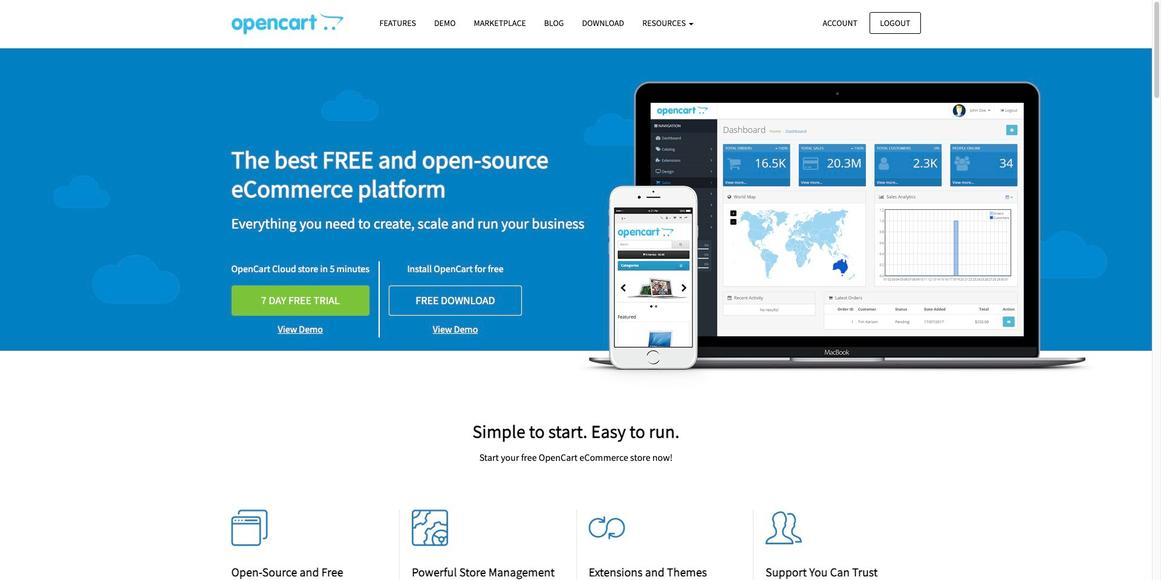 Task type: locate. For each thing, give the bounding box(es) containing it.
opencart - open source shopping cart solution image
[[231, 13, 343, 34]]



Task type: vqa. For each thing, say whether or not it's contained in the screenshot.
Opencart - Open Source Shopping Cart Solution image
yes



